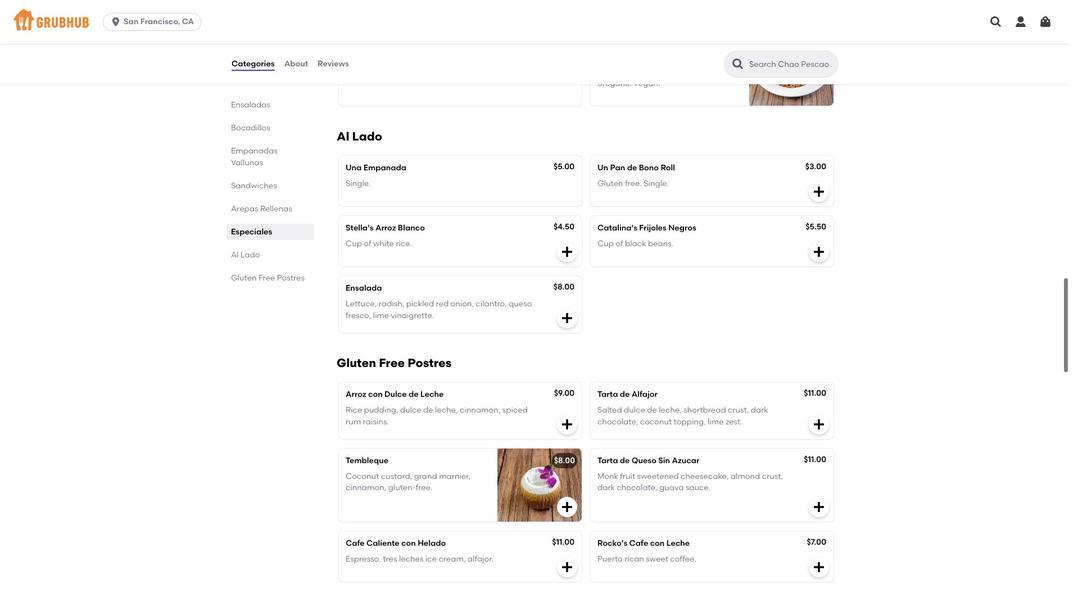 Task type: vqa. For each thing, say whether or not it's contained in the screenshot.
Queso on the right bottom of the page
yes



Task type: locate. For each thing, give the bounding box(es) containing it.
1 vertical spatial cinnamon,
[[346, 483, 387, 493]]

single. down bono
[[644, 179, 669, 189]]

red right the pickled
[[436, 299, 449, 309]]

0 horizontal spatial onion,
[[424, 56, 448, 65]]

0 vertical spatial dark
[[751, 406, 769, 415]]

dulce down tarta de alfajor
[[624, 406, 646, 415]]

0 vertical spatial free
[[259, 273, 275, 283]]

san francisco, ca button
[[103, 13, 206, 31]]

onion, inside lettuce, radish, pickled red onion, cilantro, queso fresco, lime vinaigrette.
[[451, 299, 474, 309]]

1 horizontal spatial lime
[[708, 417, 724, 427]]

sandwiches
[[231, 181, 277, 191]]

2 cup from the left
[[598, 239, 614, 249]]

rum
[[346, 417, 361, 427]]

2 tarta from the top
[[598, 456, 618, 466]]

0 horizontal spatial cinnamon,
[[346, 483, 387, 493]]

and left mojo.
[[484, 56, 499, 65]]

0 vertical spatial gluten
[[598, 179, 624, 189]]

arroz up white
[[376, 223, 396, 233]]

de up coconut
[[647, 406, 657, 415]]

1 horizontal spatial and
[[720, 67, 735, 77]]

shortbread
[[684, 406, 726, 415]]

0 vertical spatial tarta
[[598, 390, 618, 399]]

free. down un pan de bono roll
[[625, 179, 642, 189]]

0 horizontal spatial leche
[[421, 390, 444, 399]]

onion, left cilantro,
[[451, 299, 474, 309]]

guava
[[660, 483, 684, 493]]

about
[[284, 59, 308, 69]]

al lado up una
[[337, 129, 383, 143]]

$8.00
[[554, 282, 575, 292], [554, 456, 575, 466]]

cup
[[346, 239, 362, 249], [598, 239, 614, 249]]

1 horizontal spatial al lado
[[337, 129, 383, 143]]

gluten free. single.
[[598, 179, 669, 189]]

arroz con dulce de leche
[[346, 390, 444, 399]]

ropa
[[648, 40, 668, 50]]

1 vertical spatial al lado
[[231, 250, 260, 260]]

1 cup from the left
[[346, 239, 362, 249]]

1 horizontal spatial free.
[[625, 179, 642, 189]]

1 vertical spatial chocolate,
[[617, 483, 658, 493]]

san francisco, ca
[[124, 17, 194, 26]]

2 horizontal spatial red
[[718, 56, 730, 65]]

vegan. down tomato,
[[634, 79, 661, 88]]

salted
[[598, 406, 622, 415]]

0 vertical spatial lime
[[373, 311, 389, 320]]

francisco,
[[140, 17, 180, 26]]

0 horizontal spatial lime
[[373, 311, 389, 320]]

1 vertical spatial gluten
[[231, 273, 257, 283]]

green
[[672, 56, 694, 65]]

sweet
[[646, 555, 669, 564]]

1 horizontal spatial leche
[[667, 539, 690, 548]]

tembleque image
[[498, 449, 582, 522]]

cafe
[[346, 539, 365, 548], [630, 539, 649, 548]]

1 tarta from the top
[[598, 390, 618, 399]]

svg image
[[110, 16, 122, 28], [561, 312, 574, 325], [813, 418, 826, 431], [813, 500, 826, 514], [813, 561, 826, 574]]

1 horizontal spatial vegan.
[[634, 79, 661, 88]]

frijoles
[[640, 223, 667, 233]]

gluten free postres up arroz con dulce de leche
[[337, 356, 452, 370]]

de
[[376, 40, 386, 50], [627, 163, 637, 173], [409, 390, 419, 399], [620, 390, 630, 399], [423, 406, 433, 415], [647, 406, 657, 415], [620, 456, 630, 466]]

1 horizontal spatial onion,
[[451, 299, 474, 309]]

0 horizontal spatial al
[[231, 250, 239, 260]]

0 horizontal spatial single.
[[346, 179, 371, 189]]

1 vertical spatial tarta
[[598, 456, 618, 466]]

0 vertical spatial postres
[[277, 273, 305, 283]]

cinnamon, down coconut
[[346, 483, 387, 493]]

postres
[[277, 273, 305, 283], [408, 356, 452, 370]]

1 horizontal spatial of
[[616, 239, 624, 249]]

tarta up salted
[[598, 390, 618, 399]]

Search Chao Pescao search field
[[749, 59, 835, 70]]

cheesecake,
[[681, 472, 729, 481]]

lado
[[352, 129, 383, 143], [241, 250, 260, 260]]

lime inside salted dulce de leche, shortbread crust, dark chocolate, coconut topping, lime zest.
[[708, 417, 724, 427]]

1 of from the left
[[364, 239, 372, 249]]

0 horizontal spatial cafe
[[346, 539, 365, 548]]

0 vertical spatial and
[[484, 56, 499, 65]]

bocadillos
[[231, 123, 270, 133]]

de left alfajor
[[620, 390, 630, 399]]

red right garlic, at the left of the page
[[410, 56, 422, 65]]

2 vertical spatial gluten
[[337, 356, 376, 370]]

of left white
[[364, 239, 372, 249]]

gluten
[[598, 179, 624, 189], [231, 273, 257, 283], [337, 356, 376, 370]]

chocolate, down salted
[[598, 417, 639, 427]]

1 horizontal spatial dark
[[751, 406, 769, 415]]

0 horizontal spatial leche,
[[435, 406, 458, 415]]

leche up coffee.
[[667, 539, 690, 548]]

red inside shredded jackfruit, green olive, red bell pepper, tomato, mushroom and oregano. vegan.
[[718, 56, 730, 65]]

caliente
[[367, 539, 400, 548]]

coconut custard, grand marnier, cinnamon, gluten-free.
[[346, 472, 471, 493]]

of
[[364, 239, 372, 249], [616, 239, 624, 249]]

oregano.
[[598, 79, 632, 88]]

lado down the especiales
[[241, 250, 260, 260]]

cinnamon,
[[460, 406, 501, 415], [346, 483, 387, 493]]

1 horizontal spatial red
[[436, 299, 449, 309]]

dark right shortbread
[[751, 406, 769, 415]]

of for black
[[616, 239, 624, 249]]

shredded jackfruit, green olive, red bell pepper, tomato, mushroom and oregano. vegan.
[[598, 56, 735, 88]]

crust,
[[728, 406, 749, 415], [762, 472, 783, 481]]

con up pudding,
[[368, 390, 383, 399]]

gluten free postres down the especiales
[[231, 273, 305, 283]]

vegetariano ropa vieja image
[[750, 33, 834, 106]]

0 horizontal spatial cup
[[346, 239, 362, 249]]

svg image for lettuce, radish, pickled red onion, cilantro, queso fresco, lime vinaigrette.
[[561, 312, 574, 325]]

vegetariano
[[598, 40, 646, 50]]

1 vertical spatial al
[[231, 250, 239, 260]]

0 vertical spatial onion,
[[424, 56, 448, 65]]

chocolate, down fruit on the right bottom
[[617, 483, 658, 493]]

onion,
[[424, 56, 448, 65], [451, 299, 474, 309]]

un
[[598, 163, 609, 173]]

pudding,
[[364, 406, 398, 415]]

cup of white rice.
[[346, 239, 412, 249]]

1 horizontal spatial leche,
[[659, 406, 682, 415]]

al up una
[[337, 129, 350, 143]]

leche
[[421, 390, 444, 399], [667, 539, 690, 548]]

search icon image
[[732, 57, 745, 71]]

0 vertical spatial chocolate,
[[598, 417, 639, 427]]

of down catalina's
[[616, 239, 624, 249]]

dark inside monk fruit sweetened cheesecake, almond crust, dark chocolate, guava sauce.
[[598, 483, 615, 493]]

0 vertical spatial vegan.
[[524, 56, 550, 65]]

pepper,
[[613, 67, 643, 77]]

$11.00 for salted dulce de leche, shortbread crust, dark chocolate, coconut topping, lime zest.
[[804, 389, 827, 398]]

1 horizontal spatial cinnamon,
[[460, 406, 501, 415]]

de down arroz con dulce de leche
[[423, 406, 433, 415]]

puerto
[[598, 555, 623, 564]]

0 vertical spatial al lado
[[337, 129, 383, 143]]

oregano
[[449, 56, 482, 65]]

0 horizontal spatial free.
[[416, 483, 433, 493]]

leche,
[[435, 406, 458, 415], [659, 406, 682, 415]]

1 horizontal spatial dulce
[[624, 406, 646, 415]]

gluten down fresco,
[[337, 356, 376, 370]]

1 dulce from the left
[[400, 406, 422, 415]]

reviews
[[318, 59, 349, 69]]

con up sweet
[[651, 539, 665, 548]]

2 of from the left
[[616, 239, 624, 249]]

2 single. from the left
[[644, 179, 669, 189]]

0 horizontal spatial arroz
[[346, 390, 366, 399]]

crust, for shortbread
[[728, 406, 749, 415]]

de inside salted dulce de leche, shortbread crust, dark chocolate, coconut topping, lime zest.
[[647, 406, 657, 415]]

dulce inside salted dulce de leche, shortbread crust, dark chocolate, coconut topping, lime zest.
[[624, 406, 646, 415]]

leche up rice pudding, dulce de leche, cinnamon, spiced rum raisins.
[[421, 390, 444, 399]]

1 horizontal spatial gluten free postres
[[337, 356, 452, 370]]

fresco,
[[346, 311, 371, 320]]

leche, inside salted dulce de leche, shortbread crust, dark chocolate, coconut topping, lime zest.
[[659, 406, 682, 415]]

crust, right almond
[[762, 472, 783, 481]]

$5.50
[[806, 222, 827, 232]]

lechon
[[346, 40, 374, 50]]

0 vertical spatial cinnamon,
[[460, 406, 501, 415]]

con up leches on the left of the page
[[402, 539, 416, 548]]

1 vertical spatial lime
[[708, 417, 724, 427]]

0 horizontal spatial dulce
[[400, 406, 422, 415]]

crust, for almond
[[762, 472, 783, 481]]

rocko's cafe con leche
[[598, 539, 690, 548]]

roll
[[661, 163, 675, 173]]

1 horizontal spatial free
[[379, 356, 405, 370]]

0 vertical spatial arroz
[[376, 223, 396, 233]]

1 vertical spatial vegan.
[[634, 79, 661, 88]]

1 vertical spatial leche
[[667, 539, 690, 548]]

single.
[[346, 179, 371, 189], [644, 179, 669, 189]]

leche, inside rice pudding, dulce de leche, cinnamon, spiced rum raisins.
[[435, 406, 458, 415]]

tarta for tarta de queso sin azucar
[[598, 456, 618, 466]]

topping,
[[674, 417, 706, 427]]

1 vertical spatial free.
[[416, 483, 433, 493]]

0 vertical spatial leche
[[421, 390, 444, 399]]

mushroom
[[677, 67, 718, 77]]

0 horizontal spatial of
[[364, 239, 372, 249]]

svg image for monk fruit sweetened cheesecake, almond crust, dark chocolate, guava sauce.
[[813, 500, 826, 514]]

svg image
[[990, 15, 1003, 29], [1015, 15, 1028, 29], [1039, 15, 1053, 29], [813, 185, 826, 199], [561, 245, 574, 259], [813, 245, 826, 259], [561, 418, 574, 431], [561, 500, 574, 514], [561, 561, 574, 574]]

dark inside salted dulce de leche, shortbread crust, dark chocolate, coconut topping, lime zest.
[[751, 406, 769, 415]]

1 horizontal spatial al
[[337, 129, 350, 143]]

dark down monk
[[598, 483, 615, 493]]

2 horizontal spatial gluten
[[598, 179, 624, 189]]

1 horizontal spatial cafe
[[630, 539, 649, 548]]

2 vertical spatial $11.00
[[552, 538, 575, 547]]

1 leche, from the left
[[435, 406, 458, 415]]

1 cafe from the left
[[346, 539, 365, 548]]

al down the especiales
[[231, 250, 239, 260]]

cup down catalina's
[[598, 239, 614, 249]]

empanada
[[364, 163, 407, 173]]

tarta de alfajor
[[598, 390, 658, 399]]

gluten down pan on the top of page
[[598, 179, 624, 189]]

al lado down the especiales
[[231, 250, 260, 260]]

espresso,
[[346, 555, 381, 564]]

cafe up rican
[[630, 539, 649, 548]]

1 horizontal spatial con
[[402, 539, 416, 548]]

gluten down the especiales
[[231, 273, 257, 283]]

0 horizontal spatial crust,
[[728, 406, 749, 415]]

con
[[368, 390, 383, 399], [402, 539, 416, 548], [651, 539, 665, 548]]

chocolate, inside salted dulce de leche, shortbread crust, dark chocolate, coconut topping, lime zest.
[[598, 417, 639, 427]]

lado up una empanada
[[352, 129, 383, 143]]

rice.
[[396, 239, 412, 249]]

custard,
[[381, 472, 412, 481]]

al
[[337, 129, 350, 143], [231, 250, 239, 260]]

ensaladas
[[231, 100, 271, 110]]

2 leche, from the left
[[659, 406, 682, 415]]

1 vertical spatial onion,
[[451, 299, 474, 309]]

dulce inside rice pudding, dulce de leche, cinnamon, spiced rum raisins.
[[400, 406, 422, 415]]

0 horizontal spatial al lado
[[231, 250, 260, 260]]

0 horizontal spatial dark
[[598, 483, 615, 493]]

lime down 'radish,'
[[373, 311, 389, 320]]

chocolate, inside monk fruit sweetened cheesecake, almond crust, dark chocolate, guava sauce.
[[617, 483, 658, 493]]

1 vertical spatial free
[[379, 356, 405, 370]]

leches
[[399, 555, 424, 564]]

free up arroz con dulce de leche
[[379, 356, 405, 370]]

una empanada
[[346, 163, 407, 173]]

0 vertical spatial crust,
[[728, 406, 749, 415]]

1 horizontal spatial single.
[[644, 179, 669, 189]]

lettuce,
[[346, 299, 377, 309]]

leche, down arroz con dulce de leche
[[435, 406, 458, 415]]

1 horizontal spatial crust,
[[762, 472, 783, 481]]

leche, up coconut
[[659, 406, 682, 415]]

cilantro,
[[476, 299, 507, 309]]

and right mushroom
[[720, 67, 735, 77]]

queso
[[509, 299, 532, 309]]

svg image for rice pudding, dulce de leche, cinnamon, spiced rum raisins.
[[561, 418, 574, 431]]

cup down the stella's
[[346, 239, 362, 249]]

0 vertical spatial $11.00
[[804, 389, 827, 398]]

0 horizontal spatial and
[[484, 56, 499, 65]]

1 vertical spatial lado
[[241, 250, 260, 260]]

dulce
[[400, 406, 422, 415], [624, 406, 646, 415]]

1 vertical spatial crust,
[[762, 472, 783, 481]]

cup for cup of white rice.
[[346, 239, 362, 249]]

cafe up the espresso,
[[346, 539, 365, 548]]

rocko's
[[598, 539, 628, 548]]

ice
[[426, 555, 437, 564]]

onion, left the 'oregano'
[[424, 56, 448, 65]]

red left search icon
[[718, 56, 730, 65]]

crust, inside salted dulce de leche, shortbread crust, dark chocolate, coconut topping, lime zest.
[[728, 406, 749, 415]]

2 horizontal spatial con
[[651, 539, 665, 548]]

dulce down the dulce
[[400, 406, 422, 415]]

jackfruit, garlic, red onion, oregano and mojo. vegan.
[[346, 56, 550, 65]]

salted dulce de leche, shortbread crust, dark chocolate, coconut topping, lime zest.
[[598, 406, 769, 427]]

sauce.
[[686, 483, 711, 493]]

arroz up rice
[[346, 390, 366, 399]]

1 vertical spatial $11.00
[[804, 455, 827, 464]]

red
[[410, 56, 422, 65], [718, 56, 730, 65], [436, 299, 449, 309]]

0 vertical spatial lado
[[352, 129, 383, 143]]

lime down shortbread
[[708, 417, 724, 427]]

free down the especiales
[[259, 273, 275, 283]]

1 vertical spatial and
[[720, 67, 735, 77]]

crust, up zest.
[[728, 406, 749, 415]]

1 vertical spatial dark
[[598, 483, 615, 493]]

tarta up monk
[[598, 456, 618, 466]]

free. down grand
[[416, 483, 433, 493]]

gluten free postres
[[231, 273, 305, 283], [337, 356, 452, 370]]

0 horizontal spatial free
[[259, 273, 275, 283]]

red inside lettuce, radish, pickled red onion, cilantro, queso fresco, lime vinaigrette.
[[436, 299, 449, 309]]

2 cafe from the left
[[630, 539, 649, 548]]

1 horizontal spatial cup
[[598, 239, 614, 249]]

1 horizontal spatial lado
[[352, 129, 383, 143]]

tres
[[383, 555, 397, 564]]

1 horizontal spatial postres
[[408, 356, 452, 370]]

svg image for coconut custard, grand marnier, cinnamon, gluten-free.
[[561, 500, 574, 514]]

0 horizontal spatial gluten free postres
[[231, 273, 305, 283]]

dulce
[[385, 390, 407, 399]]

0 horizontal spatial postres
[[277, 273, 305, 283]]

0 vertical spatial al
[[337, 129, 350, 143]]

cup of black beans.
[[598, 239, 674, 249]]

vegan. right mojo.
[[524, 56, 550, 65]]

crust, inside monk fruit sweetened cheesecake, almond crust, dark chocolate, guava sauce.
[[762, 472, 783, 481]]

cinnamon, left spiced
[[460, 406, 501, 415]]

single. down una
[[346, 179, 371, 189]]

2 dulce from the left
[[624, 406, 646, 415]]

marnier,
[[439, 472, 471, 481]]



Task type: describe. For each thing, give the bounding box(es) containing it.
de right the dulce
[[409, 390, 419, 399]]

$4.50
[[554, 222, 575, 232]]

puerto rican sweet coffee.
[[598, 555, 697, 564]]

about button
[[284, 44, 309, 84]]

de left yaca in the top of the page
[[376, 40, 386, 50]]

chocolate, for fruit
[[617, 483, 658, 493]]

cup for cup of black beans.
[[598, 239, 614, 249]]

vieja
[[670, 40, 690, 50]]

tembleque
[[346, 456, 389, 466]]

zest.
[[726, 417, 743, 427]]

de inside rice pudding, dulce de leche, cinnamon, spiced rum raisins.
[[423, 406, 433, 415]]

spiced
[[503, 406, 528, 415]]

raisins.
[[363, 417, 389, 427]]

blanco
[[398, 223, 425, 233]]

helado
[[418, 539, 446, 548]]

vallunas
[[231, 158, 263, 168]]

stella's arroz blanco
[[346, 223, 425, 233]]

svg image for puerto rican sweet coffee.
[[813, 561, 826, 574]]

shredded
[[598, 56, 635, 65]]

svg image for espresso, tres leches ice cream, alfajor.
[[561, 561, 574, 574]]

con for rocko's
[[651, 539, 665, 548]]

mojo.
[[501, 56, 522, 65]]

1 horizontal spatial gluten
[[337, 356, 376, 370]]

1 horizontal spatial arroz
[[376, 223, 396, 233]]

tarta de queso sin azucar
[[598, 456, 700, 466]]

black
[[625, 239, 647, 249]]

1 vertical spatial arroz
[[346, 390, 366, 399]]

jackfruit,
[[346, 56, 382, 65]]

vegetariano ropa vieja
[[598, 40, 690, 50]]

san
[[124, 17, 139, 26]]

bono
[[639, 163, 659, 173]]

svg image for cup of black beans.
[[813, 245, 826, 259]]

alfajor.
[[468, 555, 494, 564]]

dark for salted dulce de leche, shortbread crust, dark chocolate, coconut topping, lime zest.
[[751, 406, 769, 415]]

rice
[[346, 406, 362, 415]]

lechon de yaca
[[346, 40, 407, 50]]

tarta for tarta de alfajor
[[598, 390, 618, 399]]

sin
[[659, 456, 670, 466]]

0 vertical spatial gluten free postres
[[231, 273, 305, 283]]

tomato,
[[645, 67, 675, 77]]

main navigation navigation
[[0, 0, 1070, 44]]

1 single. from the left
[[346, 179, 371, 189]]

1 vertical spatial gluten free postres
[[337, 356, 452, 370]]

cafe caliente con helado
[[346, 539, 446, 548]]

coffee.
[[671, 555, 697, 564]]

0 vertical spatial free.
[[625, 179, 642, 189]]

cinnamon, inside rice pudding, dulce de leche, cinnamon, spiced rum raisins.
[[460, 406, 501, 415]]

0 horizontal spatial gluten
[[231, 273, 257, 283]]

rellenas
[[260, 204, 292, 214]]

$7.00
[[807, 538, 827, 547]]

dark for monk fruit sweetened cheesecake, almond crust, dark chocolate, guava sauce.
[[598, 483, 615, 493]]

un pan de bono roll
[[598, 163, 675, 173]]

gluten-
[[388, 483, 416, 493]]

azucar
[[672, 456, 700, 466]]

fruit
[[620, 472, 636, 481]]

espresso, tres leches ice cream, alfajor.
[[346, 555, 494, 564]]

cream,
[[439, 555, 466, 564]]

rican
[[625, 555, 644, 564]]

$11.00 for monk fruit sweetened cheesecake, almond crust, dark chocolate, guava sauce.
[[804, 455, 827, 464]]

white
[[373, 239, 394, 249]]

beans.
[[648, 239, 674, 249]]

alfajor
[[632, 390, 658, 399]]

olive,
[[696, 56, 716, 65]]

arepas rellenas
[[231, 204, 292, 214]]

of for white
[[364, 239, 372, 249]]

de right pan on the top of page
[[627, 163, 637, 173]]

0 vertical spatial $8.00
[[554, 282, 575, 292]]

negros
[[669, 223, 697, 233]]

and inside shredded jackfruit, green olive, red bell pepper, tomato, mushroom and oregano. vegan.
[[720, 67, 735, 77]]

garlic,
[[384, 56, 408, 65]]

svg image for salted dulce de leche, shortbread crust, dark chocolate, coconut topping, lime zest.
[[813, 418, 826, 431]]

coconut
[[640, 417, 672, 427]]

chocolate, for dulce
[[598, 417, 639, 427]]

especiales
[[231, 227, 272, 237]]

pickled
[[406, 299, 434, 309]]

0 horizontal spatial vegan.
[[524, 56, 550, 65]]

con for cafe
[[402, 539, 416, 548]]

jackfruit,
[[637, 56, 670, 65]]

1 vertical spatial postres
[[408, 356, 452, 370]]

monk
[[598, 472, 619, 481]]

svg image for cup of white rice.
[[561, 245, 574, 259]]

coconut
[[346, 472, 379, 481]]

de up fruit on the right bottom
[[620, 456, 630, 466]]

reviews button
[[317, 44, 350, 84]]

categories button
[[231, 44, 275, 84]]

cinnamon, inside coconut custard, grand marnier, cinnamon, gluten-free.
[[346, 483, 387, 493]]

categories
[[232, 59, 275, 69]]

lime inside lettuce, radish, pickled red onion, cilantro, queso fresco, lime vinaigrette.
[[373, 311, 389, 320]]

ca
[[182, 17, 194, 26]]

grand
[[414, 472, 437, 481]]

svg image inside san francisco, ca button
[[110, 16, 122, 28]]

0 horizontal spatial con
[[368, 390, 383, 399]]

vegan. inside shredded jackfruit, green olive, red bell pepper, tomato, mushroom and oregano. vegan.
[[634, 79, 661, 88]]

monk fruit sweetened cheesecake, almond crust, dark chocolate, guava sauce.
[[598, 472, 783, 493]]

svg image for gluten free. single.
[[813, 185, 826, 199]]

bell
[[598, 67, 612, 77]]

queso
[[632, 456, 657, 466]]

0 horizontal spatial red
[[410, 56, 422, 65]]

pan
[[610, 163, 626, 173]]

una
[[346, 163, 362, 173]]

radish,
[[379, 299, 405, 309]]

vinaigrette.
[[391, 311, 434, 320]]

almond
[[731, 472, 761, 481]]

$21.00
[[551, 39, 575, 48]]

rice pudding, dulce de leche, cinnamon, spiced rum raisins.
[[346, 406, 528, 427]]

sweetened
[[638, 472, 679, 481]]

catalina's frijoles negros
[[598, 223, 697, 233]]

free. inside coconut custard, grand marnier, cinnamon, gluten-free.
[[416, 483, 433, 493]]

$11.00 for espresso, tres leches ice cream, alfajor.
[[552, 538, 575, 547]]

1 vertical spatial $8.00
[[554, 456, 575, 466]]

0 horizontal spatial lado
[[241, 250, 260, 260]]

arepas
[[231, 204, 258, 214]]



